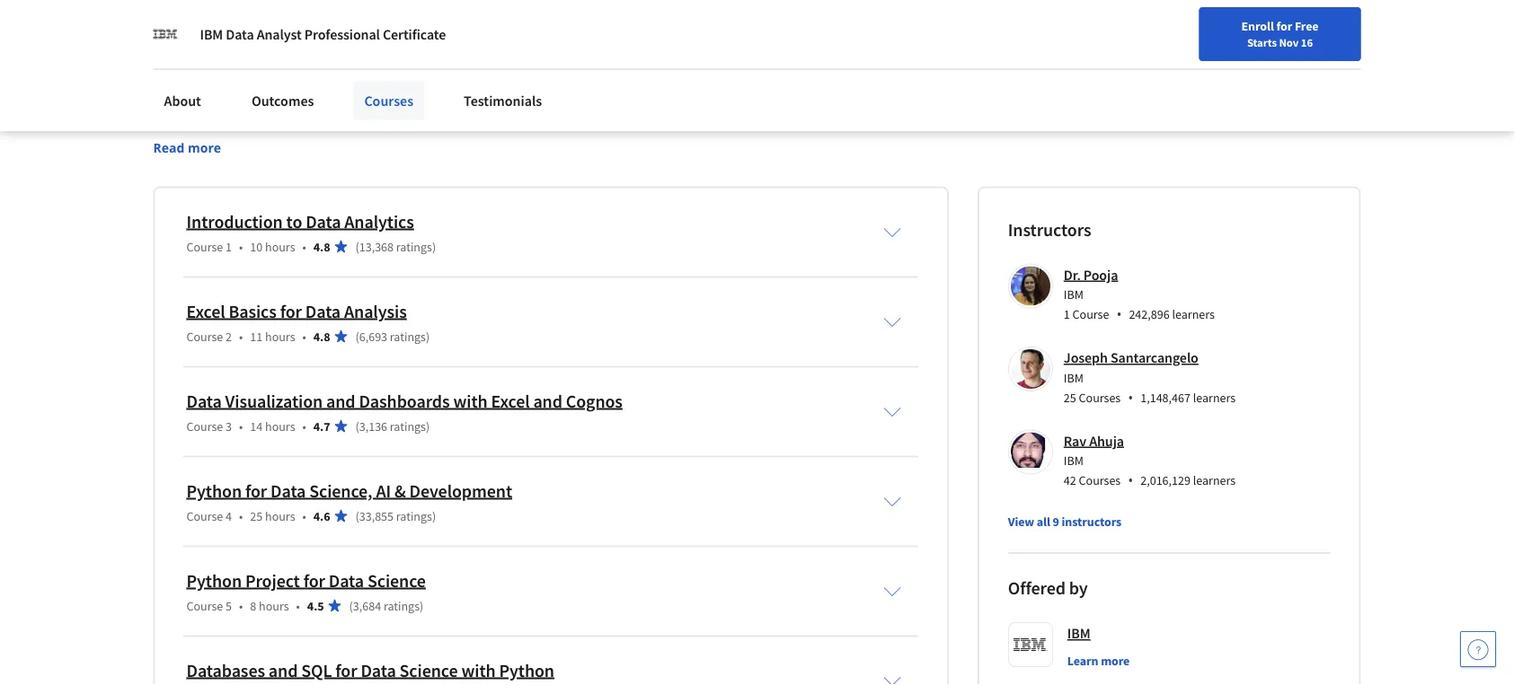 Task type: vqa. For each thing, say whether or not it's contained in the screenshot.
INTRODUCTION
yes



Task type: locate. For each thing, give the bounding box(es) containing it.
professional up prepare for a career in the high-growth field of data analytics
[[305, 25, 380, 43]]

courses right 42
[[1079, 473, 1121, 489]]

1 vertical spatial 1
[[1064, 306, 1070, 323]]

9 right the all
[[1053, 514, 1060, 530]]

more inside read more button
[[188, 139, 221, 156]]

courses down 'field'
[[364, 92, 413, 110]]

free
[[1295, 18, 1319, 34]]

0 vertical spatial python
[[186, 480, 242, 502]]

course for excel basics for data analysis
[[186, 328, 223, 345]]

by
[[1069, 577, 1088, 600]]

learners right 2,016,129
[[1193, 473, 1236, 489]]

to up the course 1 • 10 hours •
[[286, 210, 302, 233]]

ratings for analysis
[[390, 328, 426, 345]]

learners right 1,148,467
[[1193, 390, 1236, 406]]

( down analysis
[[355, 328, 359, 345]]

0 vertical spatial sql
[[266, 91, 290, 109]]

course 2 • 11 hours •
[[186, 328, 306, 345]]

0 horizontal spatial 25
[[250, 508, 263, 524]]

25 left 4.6
[[250, 508, 263, 524]]

1
[[226, 239, 232, 255], [1064, 306, 1070, 323]]

( for analysis
[[355, 328, 359, 345]]

certificate
[[291, 14, 402, 46], [383, 25, 446, 43]]

courses down "joseph"
[[1079, 390, 1121, 406]]

25 for joseph
[[1064, 390, 1076, 406]]

hours for to
[[265, 239, 295, 255]]

ratings down the data visualization and dashboards with excel and cognos
[[390, 418, 426, 434]]

course
[[186, 239, 223, 255], [1073, 306, 1109, 323], [186, 328, 223, 345], [186, 418, 223, 434], [186, 508, 223, 524], [186, 598, 223, 614]]

1 horizontal spatial more
[[1101, 653, 1130, 669]]

1,148,467
[[1141, 390, 1191, 406]]

ibm inside rav ahuja ibm 42 courses • 2,016,129 learners
[[1064, 453, 1084, 469]]

professional
[[153, 14, 286, 46], [305, 25, 380, 43]]

25 down "joseph"
[[1064, 390, 1076, 406]]

1 vertical spatial 9
[[1053, 514, 1060, 530]]

instructors
[[1008, 218, 1092, 241]]

2 4.8 from the top
[[313, 328, 330, 345]]

1 inside dr. pooja ibm 1 course • 242,896 learners
[[1064, 306, 1070, 323]]

1 horizontal spatial in
[[390, 91, 402, 109]]

1 vertical spatial sql
[[301, 660, 332, 682]]

professional up a
[[153, 14, 286, 46]]

introduction
[[186, 210, 283, 233]]

rav ahuja link
[[1064, 432, 1124, 450]]

courses inside rav ahuja ibm 42 courses • 2,016,129 learners
[[1079, 473, 1121, 489]]

hours right the 8
[[259, 598, 289, 614]]

as down 'field'
[[405, 91, 418, 109]]

python for data science, ai & development
[[186, 480, 512, 502]]

( 3,136 ratings )
[[355, 418, 430, 434]]

science down '( 3,684 ratings )'
[[400, 660, 458, 682]]

you'll
[[633, 70, 666, 88]]

• inside joseph santarcangelo ibm 25 courses • 1,148,467 learners
[[1128, 388, 1134, 407]]

course for python for data science, ai & development
[[186, 508, 223, 524]]

1 vertical spatial excel
[[491, 390, 530, 412]]

databases
[[186, 660, 265, 682]]

0 horizontal spatial sql
[[266, 91, 290, 109]]

ratings right 3,684
[[384, 598, 420, 614]]

enroll for free starts nov 16
[[1242, 18, 1319, 49]]

data left analysis
[[305, 300, 341, 323]]

8
[[250, 598, 256, 614]]

course
[[438, 14, 509, 46]]

0 vertical spatial science
[[368, 570, 426, 592]]

data down '( 3,684 ratings )'
[[361, 660, 396, 682]]

certificate up prepare for a career in the high-growth field of data analytics
[[291, 14, 402, 46]]

1 vertical spatial learners
[[1193, 390, 1236, 406]]

analyst
[[257, 25, 302, 43]]

more for read more
[[188, 139, 221, 156]]

for left a
[[203, 70, 220, 88]]

•
[[239, 239, 243, 255], [302, 239, 306, 255], [1117, 305, 1122, 324], [239, 328, 243, 345], [302, 328, 306, 345], [1128, 388, 1134, 407], [239, 418, 243, 434], [302, 418, 306, 434], [1128, 471, 1134, 490], [239, 508, 243, 524], [302, 508, 306, 524], [239, 598, 243, 614], [296, 598, 300, 614]]

1 vertical spatial courses
[[1079, 390, 1121, 406]]

course 5 • 8 hours •
[[186, 598, 300, 614]]

) right 13,368
[[432, 239, 436, 255]]

0 horizontal spatial as
[[405, 91, 418, 109]]

excel,
[[203, 91, 237, 109]]

) down development
[[432, 508, 436, 524]]

4 inside the . in this program, you'll learn in-demand skills like python, excel, and sql to get job-ready in as little as 4 months. no prior experience or degree needed.
[[467, 91, 474, 109]]

ratings for ai
[[396, 508, 432, 524]]

about
[[164, 92, 201, 110]]

more right learn
[[1101, 653, 1130, 669]]

25
[[1064, 390, 1076, 406], [250, 508, 263, 524]]

learners inside joseph santarcangelo ibm 25 courses • 1,148,467 learners
[[1193, 390, 1236, 406]]

excel basics for data analysis
[[186, 300, 407, 323]]

0 vertical spatial more
[[188, 139, 221, 156]]

joseph santarcangelo ibm 25 courses • 1,148,467 learners
[[1064, 349, 1236, 407]]

) for with
[[426, 418, 430, 434]]

for up course 4 • 25 hours •
[[245, 480, 267, 502]]

more right read
[[188, 139, 221, 156]]

dr.
[[1064, 266, 1081, 284]]

and right the databases
[[269, 660, 298, 682]]

0 horizontal spatial 4
[[226, 508, 232, 524]]

professional certificate - 9 course series
[[153, 14, 577, 46]]

learners inside dr. pooja ibm 1 course • 242,896 learners
[[1172, 306, 1215, 323]]

4.8 down excel basics for data analysis 'link'
[[313, 328, 330, 345]]

show notifications image
[[1272, 22, 1293, 44]]

1 horizontal spatial as
[[451, 91, 464, 109]]

introduction to data analytics
[[186, 210, 414, 233]]

1 vertical spatial science
[[400, 660, 458, 682]]

0 vertical spatial 4
[[467, 91, 474, 109]]

data left analytics
[[306, 210, 341, 233]]

( down python for data science, ai & development link
[[355, 508, 359, 524]]

4.8 down introduction to data analytics
[[313, 239, 330, 255]]

1 vertical spatial python
[[186, 570, 242, 592]]

• inside dr. pooja ibm 1 course • 242,896 learners
[[1117, 305, 1122, 324]]

in
[[274, 70, 285, 88], [390, 91, 402, 109]]

hours for project
[[259, 598, 289, 614]]

more
[[188, 139, 221, 156], [1101, 653, 1130, 669]]

dashboards
[[359, 390, 450, 412]]

python for python for data science, ai & development
[[186, 480, 242, 502]]

data left the analyst
[[226, 25, 254, 43]]

as down data
[[451, 91, 464, 109]]

0 horizontal spatial in
[[274, 70, 285, 88]]

sql
[[266, 91, 290, 109], [301, 660, 332, 682]]

25 inside joseph santarcangelo ibm 25 courses • 1,148,467 learners
[[1064, 390, 1076, 406]]

in left the
[[274, 70, 285, 88]]

needed.
[[710, 91, 759, 109]]

2 vertical spatial python
[[499, 660, 554, 682]]

) for science
[[420, 598, 424, 614]]

basics
[[229, 300, 277, 323]]

0 vertical spatial 9
[[420, 14, 433, 46]]

)
[[432, 239, 436, 255], [426, 328, 430, 345], [426, 418, 430, 434], [432, 508, 436, 524], [420, 598, 424, 614]]

0 vertical spatial courses
[[364, 92, 413, 110]]

( right '4.5'
[[349, 598, 353, 614]]

0 vertical spatial excel
[[186, 300, 225, 323]]

data up 3,684
[[329, 570, 364, 592]]

0 horizontal spatial more
[[188, 139, 221, 156]]

1 horizontal spatial sql
[[301, 660, 332, 682]]

prepare
[[153, 70, 200, 88]]

&
[[394, 480, 406, 502]]

for up '4.5'
[[303, 570, 325, 592]]

learners
[[1172, 306, 1215, 323], [1193, 390, 1236, 406], [1193, 473, 1236, 489]]

1 vertical spatial 4.8
[[313, 328, 330, 345]]

courses inside joseph santarcangelo ibm 25 courses • 1,148,467 learners
[[1079, 390, 1121, 406]]

0 vertical spatial 4.8
[[313, 239, 330, 255]]

program,
[[575, 70, 630, 88]]

0 horizontal spatial excel
[[186, 300, 225, 323]]

excel left the basics
[[186, 300, 225, 323]]

(
[[355, 239, 359, 255], [355, 328, 359, 345], [355, 418, 359, 434], [355, 508, 359, 524], [349, 598, 353, 614]]

course for introduction to data analytics
[[186, 239, 223, 255]]

learners inside rav ahuja ibm 42 courses • 2,016,129 learners
[[1193, 473, 1236, 489]]

joseph santarcangelo link
[[1064, 349, 1199, 367]]

ibm down rav
[[1064, 453, 1084, 469]]

ibm inside dr. pooja ibm 1 course • 242,896 learners
[[1064, 287, 1084, 303]]

1 vertical spatial to
[[286, 210, 302, 233]]

1 horizontal spatial 9
[[1053, 514, 1060, 530]]

more inside learn more button
[[1101, 653, 1130, 669]]

courses for rav
[[1079, 473, 1121, 489]]

4.7
[[313, 418, 330, 434]]

course 1 • 10 hours •
[[186, 239, 306, 255]]

about link
[[153, 81, 212, 120]]

1 vertical spatial 25
[[250, 508, 263, 524]]

with
[[453, 390, 488, 412], [461, 660, 496, 682]]

in-
[[702, 70, 718, 88]]

2 vertical spatial learners
[[1193, 473, 1236, 489]]

( for with
[[355, 418, 359, 434]]

1 horizontal spatial professional
[[305, 25, 380, 43]]

dr. pooja ibm 1 course • 242,896 learners
[[1064, 266, 1215, 324]]

) right 3,684
[[420, 598, 424, 614]]

ibm image
[[153, 22, 178, 47]]

read
[[153, 139, 185, 156]]

hours right 10
[[265, 239, 295, 255]]

ahuja
[[1089, 432, 1124, 450]]

prepare for a career in the high-growth field of data analytics
[[153, 70, 528, 88]]

santarcangelo
[[1111, 349, 1199, 367]]

hours right the 11
[[265, 328, 295, 345]]

) down data visualization and dashboards with excel and cognos link
[[426, 418, 430, 434]]

0 vertical spatial 25
[[1064, 390, 1076, 406]]

and
[[240, 91, 263, 109], [326, 390, 355, 412], [533, 390, 563, 412], [269, 660, 298, 682]]

9
[[420, 14, 433, 46], [1053, 514, 1060, 530]]

data
[[226, 25, 254, 43], [306, 210, 341, 233], [305, 300, 341, 323], [186, 390, 222, 412], [271, 480, 306, 502], [329, 570, 364, 592], [361, 660, 396, 682]]

4.8
[[313, 239, 330, 255], [313, 328, 330, 345]]

1 horizontal spatial 1
[[1064, 306, 1070, 323]]

2 vertical spatial courses
[[1079, 473, 1121, 489]]

learners for pooja
[[1172, 306, 1215, 323]]

courses for joseph
[[1079, 390, 1121, 406]]

242,896
[[1129, 306, 1170, 323]]

like
[[804, 70, 825, 88]]

0 horizontal spatial 1
[[226, 239, 232, 255]]

2 as from the left
[[451, 91, 464, 109]]

for
[[1277, 18, 1293, 34], [203, 70, 220, 88], [280, 300, 302, 323], [245, 480, 267, 502], [303, 570, 325, 592], [335, 660, 357, 682]]

1 down introduction
[[226, 239, 232, 255]]

growth
[[344, 70, 390, 88]]

analytics
[[471, 70, 528, 88]]

ibm link
[[1068, 623, 1091, 645]]

science up '( 3,684 ratings )'
[[368, 570, 426, 592]]

16
[[1301, 35, 1313, 49]]

dr. pooja link
[[1064, 266, 1118, 284]]

) for ai
[[432, 508, 436, 524]]

to left get
[[293, 91, 305, 109]]

ibm inside joseph santarcangelo ibm 25 courses • 1,148,467 learners
[[1064, 370, 1084, 386]]

and down career
[[240, 91, 263, 109]]

1 horizontal spatial 25
[[1064, 390, 1076, 406]]

for up nov
[[1277, 18, 1293, 34]]

ibm data analyst professional certificate
[[200, 25, 446, 43]]

help center image
[[1468, 639, 1489, 661]]

excel
[[186, 300, 225, 323], [491, 390, 530, 412]]

testimonials
[[464, 92, 542, 110]]

view all 9 instructors button
[[1008, 513, 1122, 531]]

1 vertical spatial more
[[1101, 653, 1130, 669]]

ratings right 6,693
[[390, 328, 426, 345]]

1 down dr.
[[1064, 306, 1070, 323]]

sql down '4.5'
[[301, 660, 332, 682]]

4
[[467, 91, 474, 109], [226, 508, 232, 524]]

course for data visualization and dashboards with excel and cognos
[[186, 418, 223, 434]]

learn more button
[[1068, 652, 1130, 670]]

ibm down dr.
[[1064, 287, 1084, 303]]

4.8 for data
[[313, 239, 330, 255]]

hours right 14
[[265, 418, 295, 434]]

ratings down &
[[396, 508, 432, 524]]

in down 'field'
[[390, 91, 402, 109]]

1 4.8 from the top
[[313, 239, 330, 255]]

0 vertical spatial to
[[293, 91, 305, 109]]

rav ahuja image
[[1011, 433, 1050, 472]]

learners right 242,896
[[1172, 306, 1215, 323]]

this
[[549, 70, 572, 88]]

9 right -
[[420, 14, 433, 46]]

) right 6,693
[[426, 328, 430, 345]]

10
[[250, 239, 263, 255]]

as
[[405, 91, 418, 109], [451, 91, 464, 109]]

( 33,855 ratings )
[[355, 508, 436, 524]]

( right 4.7
[[355, 418, 359, 434]]

None search field
[[256, 11, 688, 47]]

1 horizontal spatial 4
[[467, 91, 474, 109]]

1 vertical spatial in
[[390, 91, 402, 109]]

data
[[440, 70, 468, 88]]

excel left cognos
[[491, 390, 530, 412]]

33,855
[[359, 508, 394, 524]]

0 vertical spatial learners
[[1172, 306, 1215, 323]]

2
[[226, 328, 232, 345]]

hours left 4.6
[[265, 508, 295, 524]]

sql down the
[[266, 91, 290, 109]]

ibm down "joseph"
[[1064, 370, 1084, 386]]

learn
[[669, 70, 699, 88]]



Task type: describe. For each thing, give the bounding box(es) containing it.
5
[[226, 598, 232, 614]]

) for analysis
[[426, 328, 430, 345]]

hours for basics
[[265, 328, 295, 345]]

0 horizontal spatial professional
[[153, 14, 286, 46]]

learners for santarcangelo
[[1193, 390, 1236, 406]]

in inside the . in this program, you'll learn in-demand skills like python, excel, and sql to get job-ready in as little as 4 months. no prior experience or degree needed.
[[390, 91, 402, 109]]

the
[[288, 70, 308, 88]]

offered by
[[1008, 577, 1088, 600]]

pooja
[[1084, 266, 1118, 284]]

development
[[409, 480, 512, 502]]

13,368
[[359, 239, 394, 255]]

more for learn more
[[1101, 653, 1130, 669]]

25 for course
[[250, 508, 263, 524]]

. in this program, you'll learn in-demand skills like python, excel, and sql to get job-ready in as little as 4 months. no prior experience or degree needed.
[[153, 70, 828, 109]]

( for ai
[[355, 508, 359, 524]]

• inside rav ahuja ibm 42 courses • 2,016,129 learners
[[1128, 471, 1134, 490]]

read more button
[[153, 138, 221, 157]]

( 13,368 ratings )
[[355, 239, 436, 255]]

outcomes
[[252, 92, 314, 110]]

4.6
[[313, 508, 330, 524]]

to inside the . in this program, you'll learn in-demand skills like python, excel, and sql to get job-ready in as little as 4 months. no prior experience or degree needed.
[[293, 91, 305, 109]]

view all 9 instructors
[[1008, 514, 1122, 530]]

learn
[[1068, 653, 1099, 669]]

ratings for with
[[390, 418, 426, 434]]

data up course 3 • 14 hours •
[[186, 390, 222, 412]]

analytics
[[344, 210, 414, 233]]

learners for ahuja
[[1193, 473, 1236, 489]]

view
[[1008, 514, 1035, 530]]

databases and sql for data science with python
[[186, 660, 554, 682]]

3
[[226, 418, 232, 434]]

for right the basics
[[280, 300, 302, 323]]

rav ahuja ibm 42 courses • 2,016,129 learners
[[1064, 432, 1236, 490]]

data visualization and dashboards with excel and cognos link
[[186, 390, 623, 412]]

and left cognos
[[533, 390, 563, 412]]

sql inside the . in this program, you'll learn in-demand skills like python, excel, and sql to get job-ready in as little as 4 months. no prior experience or degree needed.
[[266, 91, 290, 109]]

ai
[[376, 480, 391, 502]]

in
[[535, 70, 547, 88]]

0 vertical spatial 1
[[226, 239, 232, 255]]

for inside enroll for free starts nov 16
[[1277, 18, 1293, 34]]

english
[[1170, 20, 1213, 38]]

courses link
[[354, 81, 424, 120]]

0 vertical spatial with
[[453, 390, 488, 412]]

ratings for science
[[384, 598, 420, 614]]

read more
[[153, 139, 221, 156]]

1 vertical spatial with
[[461, 660, 496, 682]]

ratings right 13,368
[[396, 239, 432, 255]]

ibm for dr. pooja
[[1064, 287, 1084, 303]]

english button
[[1137, 0, 1246, 58]]

field
[[392, 70, 421, 88]]

4.8 for for
[[313, 328, 330, 345]]

1 as from the left
[[405, 91, 418, 109]]

get
[[308, 91, 327, 109]]

6,693
[[359, 328, 387, 345]]

0 vertical spatial in
[[274, 70, 285, 88]]

ibm right ibm 'icon'
[[200, 25, 223, 43]]

instructors
[[1062, 514, 1122, 530]]

0 horizontal spatial 9
[[420, 14, 433, 46]]

nov
[[1279, 35, 1299, 49]]

little
[[421, 91, 448, 109]]

offered
[[1008, 577, 1066, 600]]

joseph
[[1064, 349, 1108, 367]]

learn more
[[1068, 653, 1130, 669]]

9 inside button
[[1053, 514, 1060, 530]]

dr. pooja image
[[1011, 266, 1050, 306]]

certificate up 'field'
[[383, 25, 446, 43]]

ready
[[354, 91, 387, 109]]

science,
[[309, 480, 373, 502]]

python,
[[153, 91, 200, 109]]

-
[[407, 14, 415, 46]]

3,684
[[353, 598, 381, 614]]

course inside dr. pooja ibm 1 course • 242,896 learners
[[1073, 306, 1109, 323]]

introduction to data analytics link
[[186, 210, 414, 233]]

course for python project for data science
[[186, 598, 223, 614]]

hours for for
[[265, 508, 295, 524]]

ibm for joseph santarcangelo
[[1064, 370, 1084, 386]]

hours for visualization
[[265, 418, 295, 434]]

for down 3,684
[[335, 660, 357, 682]]

.
[[528, 70, 532, 88]]

1 horizontal spatial excel
[[491, 390, 530, 412]]

months.
[[477, 91, 527, 109]]

joseph santarcangelo image
[[1011, 350, 1050, 389]]

python project for data science link
[[186, 570, 426, 592]]

career
[[233, 70, 271, 88]]

and up 4.7
[[326, 390, 355, 412]]

project
[[245, 570, 300, 592]]

ibm for rav ahuja
[[1064, 453, 1084, 469]]

11
[[250, 328, 263, 345]]

python project for data science
[[186, 570, 426, 592]]

( 6,693 ratings )
[[355, 328, 430, 345]]

data visualization and dashboards with excel and cognos
[[186, 390, 623, 412]]

and inside the . in this program, you'll learn in-demand skills like python, excel, and sql to get job-ready in as little as 4 months. no prior experience or degree needed.
[[240, 91, 263, 109]]

3,136
[[359, 418, 387, 434]]

rav
[[1064, 432, 1087, 450]]

( 3,684 ratings )
[[349, 598, 424, 614]]

data up course 4 • 25 hours •
[[271, 480, 306, 502]]

job-
[[330, 91, 354, 109]]

4.5
[[307, 598, 324, 614]]

python for python project for data science
[[186, 570, 242, 592]]

outcomes link
[[241, 81, 325, 120]]

experience
[[582, 91, 648, 109]]

high-
[[311, 70, 344, 88]]

of
[[424, 70, 437, 88]]

( for science
[[349, 598, 353, 614]]

a
[[223, 70, 230, 88]]

1 vertical spatial 4
[[226, 508, 232, 524]]

( down analytics
[[355, 239, 359, 255]]

all
[[1037, 514, 1051, 530]]

ibm up learn
[[1068, 625, 1091, 643]]

degree
[[666, 91, 707, 109]]

excel basics for data analysis link
[[186, 300, 407, 323]]

visualization
[[225, 390, 323, 412]]



